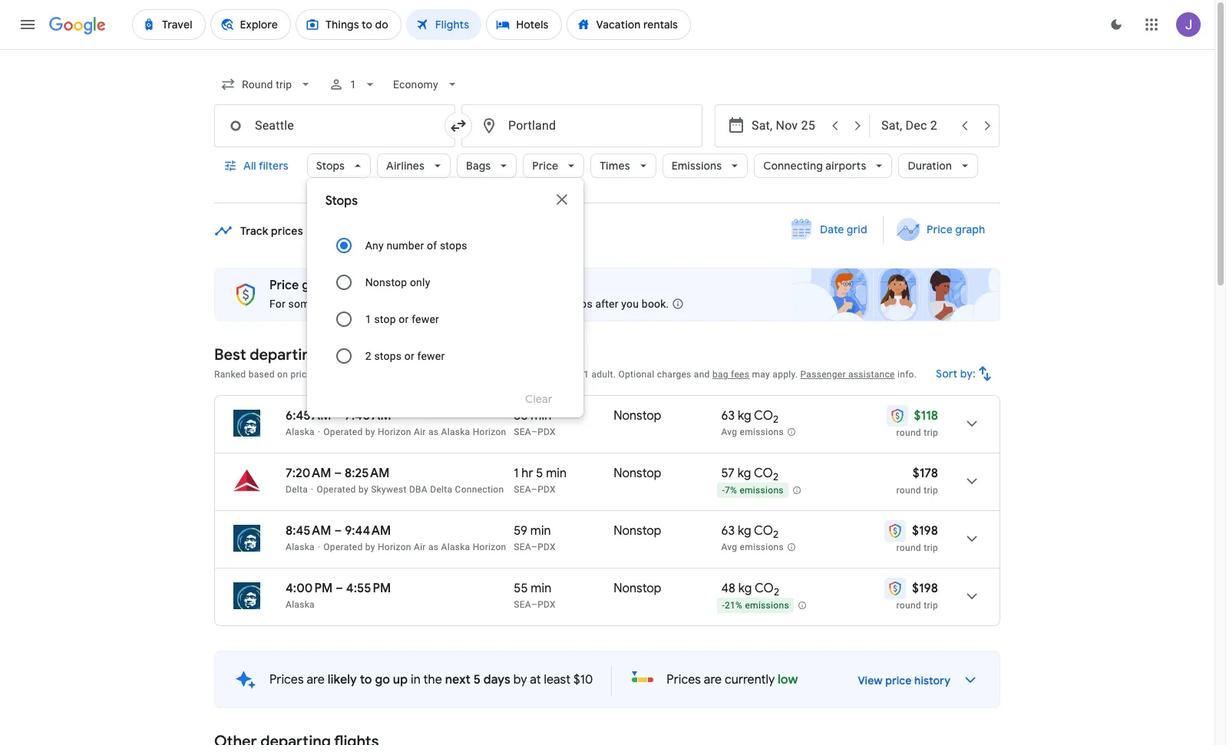 Task type: describe. For each thing, give the bounding box(es) containing it.
7:40 am
[[345, 408, 391, 424]]

by:
[[960, 367, 976, 381]]

nonstop flight. element for 7:20 am – 8:25 am
[[614, 466, 661, 484]]

dba
[[409, 484, 428, 495]]

taxes
[[514, 369, 537, 380]]

nonstop for 8:25 am
[[614, 466, 661, 481]]

charges
[[657, 369, 691, 380]]

next
[[445, 673, 470, 688]]

horizon down 9:44 am
[[378, 542, 411, 553]]

days
[[483, 673, 510, 688]]

7:20 am
[[286, 466, 331, 481]]

– inside 1 hr 5 min sea – pdx
[[531, 484, 538, 495]]

only
[[410, 276, 430, 289]]

horizon left 59 min sea – pdx
[[473, 542, 506, 553]]

or for stop
[[399, 313, 409, 326]]

likely
[[328, 673, 357, 688]]

price for price
[[532, 159, 558, 173]]

pdx for 7:40 am
[[538, 427, 556, 438]]

co inside 48 kg co 2
[[755, 581, 774, 597]]

assistance
[[848, 369, 895, 380]]

book.
[[642, 298, 669, 310]]

apply.
[[773, 369, 798, 380]]

passenger
[[800, 369, 846, 380]]

best departing flights main content
[[214, 216, 1000, 745]]

$198 for 48
[[912, 581, 938, 597]]

adult.
[[591, 369, 616, 380]]

59 min sea – pdx
[[514, 524, 556, 553]]

total duration 59 min. element
[[514, 524, 614, 541]]

round for 7:40 am
[[896, 428, 921, 438]]

– up hr
[[531, 427, 538, 438]]

8:45 am
[[286, 524, 331, 539]]

57
[[721, 466, 735, 481]]

if
[[509, 298, 516, 310]]

total duration 55 min. element for 63
[[514, 408, 614, 426]]

low
[[778, 673, 798, 688]]

round trip for 8:45 am – 9:44 am
[[896, 543, 938, 554]]

sea for 7:40 am
[[514, 427, 531, 438]]

alaska down connection
[[441, 542, 470, 553]]

nov 25 – dec 2
[[329, 224, 404, 238]]

2 for 4:55 pm
[[774, 586, 779, 599]]

5 inside 1 hr 5 min sea – pdx
[[536, 466, 543, 481]]

63 kg co 2 for $118
[[721, 408, 779, 426]]

close dialog image
[[552, 190, 571, 209]]

63 for 59 min
[[721, 524, 735, 539]]

1 horizontal spatial price
[[537, 298, 562, 310]]

– down 59 min sea – pdx
[[531, 600, 538, 610]]

all filters
[[243, 159, 288, 173]]

times button
[[591, 147, 656, 184]]

sort by:
[[936, 367, 976, 381]]

emissions down 48 kg co 2
[[745, 600, 789, 611]]

25 – dec
[[352, 224, 395, 238]]

$10
[[573, 673, 593, 688]]

1 for 1
[[350, 78, 356, 91]]

– left 8:25 am text box
[[334, 466, 342, 481]]

Departure time: 8:45 AM. text field
[[286, 524, 331, 539]]

Departure text field
[[752, 105, 822, 147]]

2 you from the left
[[621, 298, 639, 310]]

based
[[248, 369, 275, 380]]

loading results progress bar
[[0, 49, 1215, 52]]

min for 4:55 pm
[[531, 581, 551, 597]]

1 fees from the left
[[548, 369, 566, 380]]

as for 9:44 am
[[428, 542, 439, 553]]

avg for 55 min
[[721, 427, 737, 438]]

co for 8:45 am – 9:44 am
[[754, 524, 773, 539]]

2 vertical spatial price
[[885, 674, 912, 688]]

1 delta from the left
[[286, 484, 308, 495]]

Arrival time: 9:44 AM. text field
[[345, 524, 391, 539]]

times
[[600, 159, 630, 173]]

may
[[752, 369, 770, 380]]

none search field containing stops
[[214, 66, 1000, 418]]

prices for prices are likely to go up in the next 5 days by at least $10
[[269, 673, 304, 688]]

horizon down required
[[473, 427, 506, 438]]

- for 48
[[722, 600, 725, 611]]

prices for prices include required taxes + fees for 1 adult. optional charges and bag fees may apply. passenger assistance
[[413, 369, 440, 380]]

least
[[544, 673, 571, 688]]

as for 7:40 am
[[428, 427, 439, 438]]

of
[[427, 240, 437, 252]]

for
[[269, 298, 286, 310]]

track prices
[[240, 224, 303, 238]]

198 us dollars text field for 63
[[912, 524, 938, 539]]

any
[[365, 240, 384, 252]]

leaves seattle-tacoma international airport at 4:00 pm on saturday, november 25 and arrives at portland international airport at 4:55 pm on saturday, november 25. element
[[286, 581, 391, 597]]

stops button
[[307, 147, 371, 184]]

best
[[214, 345, 246, 365]]

best departing flights
[[214, 345, 368, 365]]

2 and from the left
[[694, 369, 710, 380]]

prices are currently low
[[667, 673, 798, 688]]

kg for 8:45 am – 9:44 am
[[738, 524, 751, 539]]

to
[[360, 673, 372, 688]]

bags button
[[457, 147, 517, 184]]

nonstop for 9:44 am
[[614, 524, 661, 539]]

63 kg co 2 for $198
[[721, 524, 779, 541]]

1 hr 5 min sea – pdx
[[514, 466, 567, 495]]

departing
[[250, 345, 320, 365]]

avg emissions for $198
[[721, 542, 784, 553]]

connection
[[455, 484, 504, 495]]

Departure time: 6:45 AM. text field
[[286, 408, 331, 424]]

learn more about price guarantee image
[[660, 286, 696, 323]]

Arrival time: 4:55 PM. text field
[[346, 581, 391, 597]]

min for 9:44 am
[[530, 524, 551, 539]]

by down 7:40 am
[[365, 427, 375, 438]]

include
[[442, 369, 474, 380]]

pays
[[392, 298, 415, 310]]

alaska down '8:45 am'
[[286, 542, 315, 553]]

4:55 pm
[[346, 581, 391, 597]]

kg for 6:45 am – 7:40 am
[[738, 408, 751, 424]]

4:00 pm – 4:55 pm alaska
[[286, 581, 391, 610]]

date
[[820, 223, 844, 236]]

or for stops
[[404, 350, 414, 362]]

1 vertical spatial operated
[[317, 484, 356, 495]]

21%
[[725, 600, 743, 611]]

guarantee
[[302, 278, 361, 293]]

1 for 1 hr 5 min sea – pdx
[[514, 466, 519, 481]]

round for 9:44 am
[[896, 543, 921, 554]]

prices
[[271, 224, 303, 238]]

view
[[858, 674, 883, 688]]

at
[[530, 673, 541, 688]]

57 kg co 2
[[721, 466, 778, 484]]

8:25 am
[[345, 466, 390, 481]]

$178 round trip
[[896, 466, 938, 496]]

main menu image
[[18, 15, 37, 34]]

alaska down include
[[441, 427, 470, 438]]

date grid
[[820, 223, 867, 236]]

trip inside "$178 round trip"
[[924, 485, 938, 496]]

2 stops or fewer
[[365, 350, 445, 362]]

nonstop flight. element for 6:45 am – 7:40 am
[[614, 408, 661, 426]]

required
[[476, 369, 512, 380]]

history
[[914, 674, 950, 688]]

2 inside find the best price region
[[398, 224, 404, 238]]

nonstop inside stops option group
[[365, 276, 407, 289]]

the left difference
[[438, 298, 454, 310]]

flight details. leaves seattle-tacoma international airport at 7:20 am on saturday, november 25 and arrives at portland international airport at 8:25 am on saturday, november 25. image
[[953, 463, 990, 500]]

2 for 9:44 am
[[773, 528, 779, 541]]

7:20 am – 8:25 am
[[286, 466, 390, 481]]

duration button
[[899, 147, 978, 184]]

2 delta from the left
[[430, 484, 452, 495]]

all
[[243, 159, 256, 173]]

flight details. leaves seattle-tacoma international airport at 8:45 am on saturday, november 25 and arrives at portland international airport at 9:44 am on saturday, november 25. image
[[953, 521, 990, 557]]

6:45 am
[[286, 408, 331, 424]]

duration
[[908, 159, 952, 173]]

2 for 7:40 am
[[773, 413, 779, 426]]

48
[[721, 581, 735, 597]]

55 min sea – pdx for 7:40 am
[[514, 408, 556, 438]]

some
[[288, 298, 316, 310]]

avg emissions for $118
[[721, 427, 784, 438]]

alaska down departure time: 6:45 am. text box
[[286, 427, 315, 438]]

round inside "$178 round trip"
[[896, 485, 921, 496]]

pdx for 9:44 am
[[538, 542, 556, 553]]

emissions
[[671, 159, 722, 173]]

difference
[[457, 298, 507, 310]]

currently
[[725, 673, 775, 688]]

7%
[[725, 485, 737, 496]]

track
[[240, 224, 268, 238]]

leaves seattle-tacoma international airport at 6:45 am on saturday, november 25 and arrives at portland international airport at 7:40 am on saturday, november 25. element
[[286, 408, 391, 424]]

– right the departure time: 8:45 am. text field
[[334, 524, 342, 539]]

optional
[[618, 369, 655, 380]]

stop
[[374, 313, 396, 326]]

emissions up 57 kg co 2
[[740, 427, 784, 438]]

horizon down the arrival time: 7:40 am. text box
[[378, 427, 411, 438]]

Return text field
[[881, 105, 952, 147]]

bag fees button
[[712, 369, 749, 380]]

leaves seattle-tacoma international airport at 8:45 am on saturday, november 25 and arrives at portland international airport at 9:44 am on saturday, november 25. element
[[286, 524, 391, 539]]

drops
[[564, 298, 593, 310]]

nonstop flight. element for 8:45 am – 9:44 am
[[614, 524, 661, 541]]

prices are likely to go up in the next 5 days by at least $10
[[269, 673, 593, 688]]



Task type: vqa. For each thing, say whether or not it's contained in the screenshot.
THE PLACE
no



Task type: locate. For each thing, give the bounding box(es) containing it.
pdx for 4:55 pm
[[538, 600, 556, 610]]

price for price guarantee
[[269, 278, 299, 293]]

as up operated by skywest dba delta connection
[[428, 427, 439, 438]]

operated for 9:44 am
[[323, 542, 363, 553]]

2 round from the top
[[896, 485, 921, 496]]

1 trip from the top
[[924, 428, 938, 438]]

1 vertical spatial round trip
[[896, 543, 938, 554]]

0 vertical spatial 55 min sea – pdx
[[514, 408, 556, 438]]

convenience
[[333, 369, 387, 380]]

go
[[375, 673, 390, 688]]

alaska down 4:00 pm at the left of page
[[286, 600, 315, 610]]

55 for 7:40 am
[[514, 408, 528, 424]]

avg for 59 min
[[721, 542, 737, 553]]

0 vertical spatial 5
[[536, 466, 543, 481]]

2 inside stops option group
[[365, 350, 371, 362]]

stops right of at the top of page
[[440, 240, 467, 252]]

total duration 55 min. element
[[514, 408, 614, 426], [514, 581, 614, 599]]

0 vertical spatial price
[[537, 298, 562, 310]]

2 63 from the top
[[721, 524, 735, 539]]

view price history image
[[952, 662, 989, 699]]

operated for 7:40 am
[[323, 427, 363, 438]]

price left 'graph'
[[926, 223, 952, 236]]

2 horizontal spatial price
[[885, 674, 912, 688]]

0 vertical spatial operated by horizon air as alaska horizon
[[323, 427, 506, 438]]

– down hr
[[531, 484, 538, 495]]

avg emissions up 48 kg co 2
[[721, 542, 784, 553]]

leaves seattle-tacoma international airport at 7:20 am on saturday, november 25 and arrives at portland international airport at 8:25 am on saturday, november 25. element
[[286, 466, 390, 481]]

-21% emissions
[[722, 600, 789, 611]]

pdx down 59 min sea – pdx
[[538, 600, 556, 610]]

sort by: button
[[930, 355, 1000, 392]]

sea inside 59 min sea – pdx
[[514, 542, 531, 553]]

air
[[414, 427, 426, 438], [414, 542, 426, 553]]

4 pdx from the top
[[538, 600, 556, 610]]

price guarantee
[[269, 278, 361, 293]]

kg down -7% emissions
[[738, 524, 751, 539]]

9:44 am
[[345, 524, 391, 539]]

operated down leaves seattle-tacoma international airport at 8:45 am on saturday, november 25 and arrives at portland international airport at 9:44 am on saturday, november 25. element
[[323, 542, 363, 553]]

trip for 4:55 pm
[[924, 600, 938, 611]]

1 air from the top
[[414, 427, 426, 438]]

0 horizontal spatial and
[[314, 369, 330, 380]]

1 you from the left
[[418, 298, 436, 310]]

4 sea from the top
[[514, 600, 531, 610]]

new
[[374, 281, 394, 291]]

1 55 min sea – pdx from the top
[[514, 408, 556, 438]]

2 horizontal spatial price
[[926, 223, 952, 236]]

1 vertical spatial -
[[722, 600, 725, 611]]

stops up convenience
[[374, 350, 402, 362]]

co up -7% emissions
[[754, 466, 773, 481]]

55 min sea – pdx down 59 min sea – pdx
[[514, 581, 556, 610]]

1 - from the top
[[722, 485, 725, 496]]

– inside 59 min sea – pdx
[[531, 542, 538, 553]]

0 vertical spatial 55
[[514, 408, 528, 424]]

63 kg co 2 down may
[[721, 408, 779, 426]]

operated by horizon air as alaska horizon for 9:44 am
[[323, 542, 506, 553]]

price left drops
[[537, 298, 562, 310]]

the right the if
[[519, 298, 534, 310]]

ranked based on price and convenience
[[214, 369, 387, 380]]

1 sea from the top
[[514, 427, 531, 438]]

2 round trip from the top
[[896, 543, 938, 554]]

55 min sea – pdx for 4:55 pm
[[514, 581, 556, 610]]

– right 6:45 am
[[334, 408, 342, 424]]

1 vertical spatial avg emissions
[[721, 542, 784, 553]]

1 vertical spatial price
[[290, 369, 312, 380]]

1 avg from the top
[[721, 427, 737, 438]]

connecting
[[763, 159, 823, 173]]

min inside 1 hr 5 min sea – pdx
[[546, 466, 567, 481]]

trip left the flight details. leaves seattle-tacoma international airport at 4:00 pm on saturday, november 25 and arrives at portland international airport at 4:55 pm on saturday, november 25. image
[[924, 600, 938, 611]]

pdx inside 1 hr 5 min sea – pdx
[[538, 484, 556, 495]]

Arrival time: 7:40 AM. text field
[[345, 408, 391, 424]]

operated by skywest dba delta connection
[[317, 484, 504, 495]]

the
[[438, 298, 454, 310], [519, 298, 534, 310], [423, 673, 442, 688]]

1 vertical spatial stops
[[325, 193, 358, 209]]

min right '59'
[[530, 524, 551, 539]]

nonstop
[[365, 276, 407, 289], [614, 408, 661, 424], [614, 466, 661, 481], [614, 524, 661, 539], [614, 581, 661, 597]]

2 are from the left
[[704, 673, 722, 688]]

2 total duration 55 min. element from the top
[[514, 581, 614, 599]]

kg right 48
[[738, 581, 752, 597]]

avg up 57 on the right of page
[[721, 427, 737, 438]]

198 us dollars text field for 48
[[912, 581, 938, 597]]

nonstop for 7:40 am
[[614, 408, 661, 424]]

2 air from the top
[[414, 542, 426, 553]]

1 vertical spatial air
[[414, 542, 426, 553]]

2 vertical spatial operated
[[323, 542, 363, 553]]

– down total duration 59 min. element in the bottom of the page
[[531, 542, 538, 553]]

0 horizontal spatial price
[[269, 278, 299, 293]]

round trip down $118
[[896, 428, 938, 438]]

0 vertical spatial 198 us dollars text field
[[912, 524, 938, 539]]

– left 4:55 pm text box
[[336, 581, 343, 597]]

 image down departure time: 6:45 am. text box
[[318, 427, 320, 438]]

delta
[[286, 484, 308, 495], [430, 484, 452, 495]]

sea for 9:44 am
[[514, 542, 531, 553]]

passenger assistance button
[[800, 369, 895, 380]]

find the best price region
[[214, 216, 1000, 256]]

0 vertical spatial round trip
[[896, 428, 938, 438]]

1 horizontal spatial prices
[[413, 369, 440, 380]]

price inside price graph button
[[926, 223, 952, 236]]

you right the after
[[621, 298, 639, 310]]

2 avg from the top
[[721, 542, 737, 553]]

1 vertical spatial price
[[926, 223, 952, 236]]

grid
[[847, 223, 867, 236]]

3 pdx from the top
[[538, 542, 556, 553]]

None text field
[[461, 104, 702, 147]]

- down 57 on the right of page
[[722, 485, 725, 496]]

sea for 4:55 pm
[[514, 600, 531, 610]]

$198 left flight details. leaves seattle-tacoma international airport at 8:45 am on saturday, november 25 and arrives at portland international airport at 9:44 am on saturday, november 25. image
[[912, 524, 938, 539]]

None text field
[[214, 104, 455, 147]]

kg for 7:20 am – 8:25 am
[[738, 466, 751, 481]]

total duration 55 min. element for 48
[[514, 581, 614, 599]]

1 vertical spatial total duration 55 min. element
[[514, 581, 614, 599]]

all filters button
[[214, 147, 301, 184]]

3 nonstop flight. element from the top
[[614, 524, 661, 541]]

–
[[334, 408, 342, 424], [531, 427, 538, 438], [334, 466, 342, 481], [531, 484, 538, 495], [334, 524, 342, 539], [531, 542, 538, 553], [336, 581, 343, 597], [531, 600, 538, 610]]

price right view
[[885, 674, 912, 688]]

nov
[[329, 224, 350, 238]]

178 US dollars text field
[[913, 466, 938, 481]]

price graph
[[926, 223, 985, 236]]

1 horizontal spatial 5
[[536, 466, 543, 481]]

2 down apply.
[[773, 413, 779, 426]]

1 as from the top
[[428, 427, 439, 438]]

1 63 kg co 2 from the top
[[721, 408, 779, 426]]

0 vertical spatial as
[[428, 427, 439, 438]]

2 - from the top
[[722, 600, 725, 611]]

2 $198 from the top
[[912, 581, 938, 597]]

stops inside popup button
[[316, 159, 345, 173]]

sea inside 1 hr 5 min sea – pdx
[[514, 484, 531, 495]]

connecting airports button
[[754, 147, 892, 184]]

round left the flight details. leaves seattle-tacoma international airport at 4:00 pm on saturday, november 25 and arrives at portland international airport at 4:55 pm on saturday, november 25. image
[[896, 600, 921, 611]]

0 horizontal spatial fees
[[548, 369, 566, 380]]

2 inside 48 kg co 2
[[774, 586, 779, 599]]

0 vertical spatial stops
[[316, 159, 345, 173]]

for
[[569, 369, 581, 380]]

3 round trip from the top
[[896, 600, 938, 611]]

55 min sea – pdx down + at the left
[[514, 408, 556, 438]]

Arrival time: 8:25 AM. text field
[[345, 466, 390, 481]]

63 down the "7%"
[[721, 524, 735, 539]]

0 vertical spatial $198
[[912, 524, 938, 539]]

min down 59 min sea – pdx
[[531, 581, 551, 597]]

2 down -7% emissions
[[773, 528, 779, 541]]

kg right 57 on the right of page
[[738, 466, 751, 481]]

and down "flights"
[[314, 369, 330, 380]]

flights
[[323, 345, 368, 365]]

operated by horizon air as alaska horizon down 9:44 am
[[323, 542, 506, 553]]

1 $198 from the top
[[912, 524, 938, 539]]

1 inside 1 hr 5 min sea – pdx
[[514, 466, 519, 481]]

0 horizontal spatial you
[[418, 298, 436, 310]]

for some flights, google pays you the difference if the price drops after you book.
[[269, 298, 669, 310]]

55 down taxes
[[514, 408, 528, 424]]

1 vertical spatial or
[[404, 350, 414, 362]]

avg up 48
[[721, 542, 737, 553]]

1 nonstop flight. element from the top
[[614, 408, 661, 426]]

1 inside popup button
[[350, 78, 356, 91]]

5
[[536, 466, 543, 481], [473, 673, 481, 688]]

$198
[[912, 524, 938, 539], [912, 581, 938, 597]]

1 pdx from the top
[[538, 427, 556, 438]]

2
[[398, 224, 404, 238], [365, 350, 371, 362], [773, 413, 779, 426], [773, 471, 778, 484], [773, 528, 779, 541], [774, 586, 779, 599]]

min for 7:40 am
[[531, 408, 551, 424]]

as down operated by skywest dba delta connection
[[428, 542, 439, 553]]

 image
[[318, 427, 320, 438], [318, 542, 320, 553]]

1 and from the left
[[314, 369, 330, 380]]

2 up convenience
[[365, 350, 371, 362]]

price graph button
[[887, 216, 997, 243]]

and
[[314, 369, 330, 380], [694, 369, 710, 380]]

operated by horizon air as alaska horizon
[[323, 427, 506, 438], [323, 542, 506, 553]]

trip down "$178"
[[924, 485, 938, 496]]

fees right + at the left
[[548, 369, 566, 380]]

by left at
[[513, 673, 527, 688]]

co for 7:20 am – 8:25 am
[[754, 466, 773, 481]]

swap origin and destination. image
[[449, 117, 468, 135]]

5 right hr
[[536, 466, 543, 481]]

2 vertical spatial price
[[269, 278, 299, 293]]

0 horizontal spatial prices
[[269, 673, 304, 688]]

date grid button
[[780, 216, 880, 243]]

1 vertical spatial 63
[[721, 524, 735, 539]]

round for 4:55 pm
[[896, 600, 921, 611]]

pdx up total duration 1 hr 5 min. element
[[538, 427, 556, 438]]

+
[[540, 369, 545, 380]]

1 vertical spatial fewer
[[417, 350, 445, 362]]

kg inside 57 kg co 2
[[738, 466, 751, 481]]

co inside 57 kg co 2
[[754, 466, 773, 481]]

bag
[[712, 369, 728, 380]]

by
[[365, 427, 375, 438], [358, 484, 368, 495], [365, 542, 375, 553], [513, 673, 527, 688]]

4 trip from the top
[[924, 600, 938, 611]]

emissions up 48 kg co 2
[[740, 542, 784, 553]]

1 round from the top
[[896, 428, 921, 438]]

2 sea from the top
[[514, 484, 531, 495]]

1 horizontal spatial you
[[621, 298, 639, 310]]

1 round trip from the top
[[896, 428, 938, 438]]

stops
[[316, 159, 345, 173], [325, 193, 358, 209]]

2  image from the top
[[318, 542, 320, 553]]

 image for 6:45 am
[[318, 427, 320, 438]]

-7% emissions
[[722, 485, 784, 496]]

1 operated by horizon air as alaska horizon from the top
[[323, 427, 506, 438]]

2 nonstop flight. element from the top
[[614, 466, 661, 484]]

round trip left the flight details. leaves seattle-tacoma international airport at 4:00 pm on saturday, november 25 and arrives at portland international airport at 4:55 pm on saturday, november 25. image
[[896, 600, 938, 611]]

airlines button
[[377, 147, 451, 184]]

avg
[[721, 427, 737, 438], [721, 542, 737, 553]]

1 vertical spatial 55 min sea – pdx
[[514, 581, 556, 610]]

or
[[399, 313, 409, 326], [404, 350, 414, 362]]

1 button
[[323, 66, 384, 103]]

air for 8:45 am – 9:44 am
[[414, 542, 426, 553]]

delta down 7:20 am "text field"
[[286, 484, 308, 495]]

– inside 4:00 pm – 4:55 pm alaska
[[336, 581, 343, 597]]

hr
[[521, 466, 533, 481]]

0 horizontal spatial 5
[[473, 673, 481, 688]]

emissions
[[740, 427, 784, 438], [740, 485, 784, 496], [740, 542, 784, 553], [745, 600, 789, 611]]

co down -7% emissions
[[754, 524, 773, 539]]

price right on
[[290, 369, 312, 380]]

fewer up include
[[417, 350, 445, 362]]

63 for 55 min
[[721, 408, 735, 424]]

0 vertical spatial avg emissions
[[721, 427, 784, 438]]

2 vertical spatial round trip
[[896, 600, 938, 611]]

are for currently
[[704, 673, 722, 688]]

airports
[[826, 159, 866, 173]]

1 horizontal spatial stops
[[440, 240, 467, 252]]

1 vertical spatial stops
[[374, 350, 402, 362]]

0 vertical spatial 63
[[721, 408, 735, 424]]

delta right dba
[[430, 484, 452, 495]]

2 horizontal spatial prices
[[667, 673, 701, 688]]

min
[[531, 408, 551, 424], [546, 466, 567, 481], [530, 524, 551, 539], [531, 581, 551, 597]]

1 horizontal spatial and
[[694, 369, 710, 380]]

2 trip from the top
[[924, 485, 938, 496]]

operated
[[323, 427, 363, 438], [317, 484, 356, 495], [323, 542, 363, 553]]

1 vertical spatial  image
[[318, 542, 320, 553]]

1  image from the top
[[318, 427, 320, 438]]

1 inside stops option group
[[365, 313, 371, 326]]

fewer for 2 stops or fewer
[[417, 350, 445, 362]]

1 vertical spatial 63 kg co 2
[[721, 524, 779, 541]]

 image for 8:45 am
[[318, 542, 320, 553]]

1 horizontal spatial delta
[[430, 484, 452, 495]]

198 us dollars text field left the flight details. leaves seattle-tacoma international airport at 4:00 pm on saturday, november 25 and arrives at portland international airport at 4:55 pm on saturday, november 25. image
[[912, 581, 938, 597]]

1 vertical spatial as
[[428, 542, 439, 553]]

round trip for 6:45 am – 7:40 am
[[896, 428, 938, 438]]

airlines
[[386, 159, 425, 173]]

total duration 55 min. element down total duration 59 min. element in the bottom of the page
[[514, 581, 614, 599]]

min inside 59 min sea – pdx
[[530, 524, 551, 539]]

change appearance image
[[1098, 6, 1135, 43]]

0 vertical spatial operated
[[323, 427, 363, 438]]

Departure time: 7:20 AM. text field
[[286, 466, 331, 481]]

round left flight details. leaves seattle-tacoma international airport at 8:45 am on saturday, november 25 and arrives at portland international airport at 9:44 am on saturday, november 25. image
[[896, 543, 921, 554]]

- down 48
[[722, 600, 725, 611]]

number
[[386, 240, 424, 252]]

1 horizontal spatial price
[[532, 159, 558, 173]]

price up for
[[269, 278, 299, 293]]

3 sea from the top
[[514, 542, 531, 553]]

3 trip from the top
[[924, 543, 938, 554]]

total duration 1 hr 5 min. element
[[514, 466, 614, 484]]

pdx down total duration 1 hr 5 min. element
[[538, 484, 556, 495]]

8:45 am – 9:44 am
[[286, 524, 391, 539]]

price button
[[523, 147, 584, 184]]

0 vertical spatial  image
[[318, 427, 320, 438]]

or down pays
[[399, 313, 409, 326]]

prices
[[413, 369, 440, 380], [269, 673, 304, 688], [667, 673, 701, 688]]

2 up -7% emissions
[[773, 471, 778, 484]]

round down $118
[[896, 428, 921, 438]]

118 US dollars text field
[[914, 408, 938, 424]]

 image down '8:45 am'
[[318, 542, 320, 553]]

1 63 from the top
[[721, 408, 735, 424]]

2 for 8:25 am
[[773, 471, 778, 484]]

1 vertical spatial 5
[[473, 673, 481, 688]]

prices left currently
[[667, 673, 701, 688]]

1 horizontal spatial are
[[704, 673, 722, 688]]

2 198 us dollars text field from the top
[[912, 581, 938, 597]]

1 for 1 stop or fewer
[[365, 313, 371, 326]]

kg down bag fees button
[[738, 408, 751, 424]]

0 vertical spatial total duration 55 min. element
[[514, 408, 614, 426]]

or down 1 stop or fewer
[[404, 350, 414, 362]]

the right in
[[423, 673, 442, 688]]

0 vertical spatial -
[[722, 485, 725, 496]]

are for likely
[[307, 673, 325, 688]]

air up dba
[[414, 427, 426, 438]]

pdx inside 59 min sea – pdx
[[538, 542, 556, 553]]

1 are from the left
[[307, 673, 325, 688]]

co
[[754, 408, 773, 424], [754, 466, 773, 481], [754, 524, 773, 539], [755, 581, 774, 597]]

1 vertical spatial $198
[[912, 581, 938, 597]]

google
[[355, 298, 389, 310]]

round trip left flight details. leaves seattle-tacoma international airport at 8:45 am on saturday, november 25 and arrives at portland international airport at 9:44 am on saturday, november 25. image
[[896, 543, 938, 554]]

operated down 6:45 am – 7:40 am
[[323, 427, 363, 438]]

up
[[393, 673, 408, 688]]

flight details. leaves seattle-tacoma international airport at 6:45 am on saturday, november 25 and arrives at portland international airport at 7:40 am on saturday, november 25. image
[[953, 405, 990, 442]]

fewer down pays
[[412, 313, 439, 326]]

4 round from the top
[[896, 600, 921, 611]]

2 63 kg co 2 from the top
[[721, 524, 779, 541]]

New feature text field
[[367, 278, 401, 293]]

trip for 7:40 am
[[924, 428, 938, 438]]

4 nonstop flight. element from the top
[[614, 581, 661, 599]]

connecting airports
[[763, 159, 866, 173]]

nonstop flight. element
[[614, 408, 661, 426], [614, 466, 661, 484], [614, 524, 661, 541], [614, 581, 661, 599]]

0 vertical spatial avg
[[721, 427, 737, 438]]

2 as from the top
[[428, 542, 439, 553]]

air down dba
[[414, 542, 426, 553]]

2 inside 57 kg co 2
[[773, 471, 778, 484]]

2 55 from the top
[[514, 581, 528, 597]]

2 operated by horizon air as alaska horizon from the top
[[323, 542, 506, 553]]

by down 9:44 am
[[365, 542, 375, 553]]

by down 8:25 am text box
[[358, 484, 368, 495]]

0 vertical spatial 63 kg co 2
[[721, 408, 779, 426]]

any number of stops
[[365, 240, 467, 252]]

0 vertical spatial price
[[532, 159, 558, 173]]

0 vertical spatial or
[[399, 313, 409, 326]]

operated by horizon air as alaska horizon for 7:40 am
[[323, 427, 506, 438]]

- for 57
[[722, 485, 725, 496]]

Departure time: 4:00 PM. text field
[[286, 581, 333, 597]]

alaska inside 4:00 pm – 4:55 pm alaska
[[286, 600, 315, 610]]

1 total duration 55 min. element from the top
[[514, 408, 614, 426]]

55
[[514, 408, 528, 424], [514, 581, 528, 597]]

1 198 us dollars text field from the top
[[912, 524, 938, 539]]

1 vertical spatial 55
[[514, 581, 528, 597]]

co for 6:45 am – 7:40 am
[[754, 408, 773, 424]]

sea down '59'
[[514, 542, 531, 553]]

total duration 55 min. element down for
[[514, 408, 614, 426]]

price
[[532, 159, 558, 173], [926, 223, 952, 236], [269, 278, 299, 293]]

and left bag
[[694, 369, 710, 380]]

2 fees from the left
[[731, 369, 749, 380]]

horizon
[[378, 427, 411, 438], [473, 427, 506, 438], [378, 542, 411, 553], [473, 542, 506, 553]]

2 avg emissions from the top
[[721, 542, 784, 553]]

0 horizontal spatial delta
[[286, 484, 308, 495]]

are left currently
[[704, 673, 722, 688]]

are
[[307, 673, 325, 688], [704, 673, 722, 688]]

198 us dollars text field left flight details. leaves seattle-tacoma international airport at 8:45 am on saturday, november 25 and arrives at portland international airport at 9:44 am on saturday, november 25. image
[[912, 524, 938, 539]]

0 vertical spatial air
[[414, 427, 426, 438]]

1 vertical spatial 198 us dollars text field
[[912, 581, 938, 597]]

in
[[411, 673, 420, 688]]

stops right filters
[[316, 159, 345, 173]]

1 55 from the top
[[514, 408, 528, 424]]

trip for 9:44 am
[[924, 543, 938, 554]]

None field
[[214, 71, 320, 98], [387, 71, 466, 98], [214, 71, 320, 98], [387, 71, 466, 98]]

0 vertical spatial fewer
[[412, 313, 439, 326]]

skywest
[[371, 484, 407, 495]]

round down "$178"
[[896, 485, 921, 496]]

price up close dialog image
[[532, 159, 558, 173]]

3 round from the top
[[896, 543, 921, 554]]

price inside price popup button
[[532, 159, 558, 173]]

198 US dollars text field
[[912, 524, 938, 539], [912, 581, 938, 597]]

operated down the leaves seattle-tacoma international airport at 7:20 am on saturday, november 25 and arrives at portland international airport at 8:25 am on saturday, november 25. element
[[317, 484, 356, 495]]

emissions down 57 kg co 2
[[740, 485, 784, 496]]

air for 6:45 am – 7:40 am
[[414, 427, 426, 438]]

flights,
[[319, 298, 352, 310]]

sea down hr
[[514, 484, 531, 495]]

0 horizontal spatial price
[[290, 369, 312, 380]]

kg inside 48 kg co 2
[[738, 581, 752, 597]]

55 for 4:55 pm
[[514, 581, 528, 597]]

operated by horizon air as alaska horizon down the arrival time: 7:40 am. text box
[[323, 427, 506, 438]]

view price history
[[858, 674, 950, 688]]

you down only
[[418, 298, 436, 310]]

$198 for 63
[[912, 524, 938, 539]]

prices left likely in the left bottom of the page
[[269, 673, 304, 688]]

price for price graph
[[926, 223, 952, 236]]

stops option group
[[325, 227, 565, 375]]

0 horizontal spatial are
[[307, 673, 325, 688]]

1 vertical spatial operated by horizon air as alaska horizon
[[323, 542, 506, 553]]

2 pdx from the top
[[538, 484, 556, 495]]

0 vertical spatial stops
[[440, 240, 467, 252]]

flight details. leaves seattle-tacoma international airport at 4:00 pm on saturday, november 25 and arrives at portland international airport at 4:55 pm on saturday, november 25. image
[[953, 578, 990, 615]]

fewer for 1 stop or fewer
[[412, 313, 439, 326]]

63
[[721, 408, 735, 424], [721, 524, 735, 539]]

trip down the 118 us dollars text field
[[924, 428, 938, 438]]

0 horizontal spatial stops
[[374, 350, 402, 362]]

prices for prices are currently low
[[667, 673, 701, 688]]

1 horizontal spatial fees
[[731, 369, 749, 380]]

sea down 59 min sea – pdx
[[514, 600, 531, 610]]

None search field
[[214, 66, 1000, 418]]

1 avg emissions from the top
[[721, 427, 784, 438]]

avg emissions
[[721, 427, 784, 438], [721, 542, 784, 553]]

1 vertical spatial avg
[[721, 542, 737, 553]]

2 55 min sea – pdx from the top
[[514, 581, 556, 610]]



